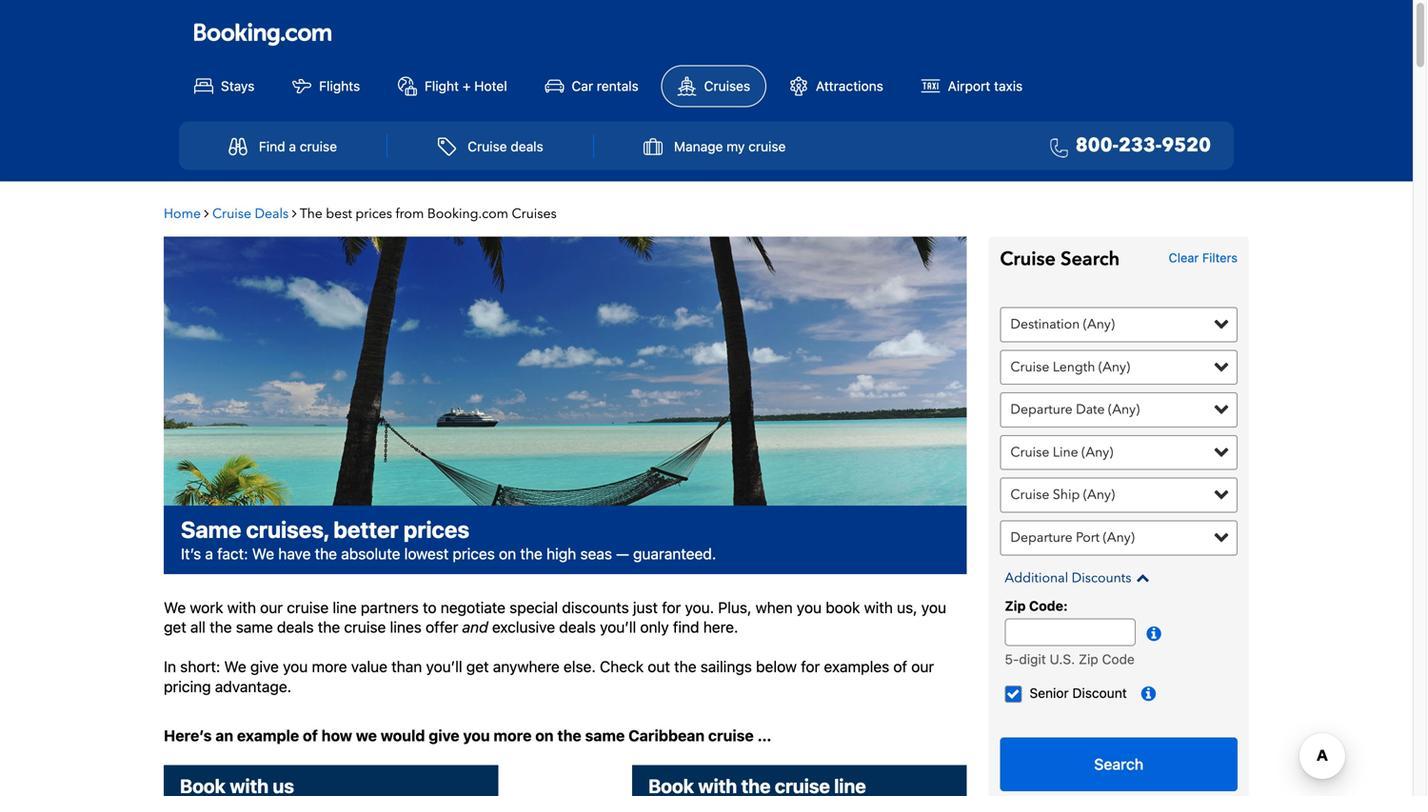 Task type: vqa. For each thing, say whether or not it's contained in the screenshot.
Senior Discount
yes



Task type: describe. For each thing, give the bounding box(es) containing it.
code:
[[1030, 598, 1068, 614]]

my
[[727, 139, 745, 154]]

any for departure date
[[1113, 401, 1136, 419]]

you.
[[685, 598, 715, 617]]

for inside in short: we give you more value than you'll get anywhere else. check out the sailings below for examples of our pricing advantage.
[[801, 658, 820, 676]]

cruise deals link
[[417, 128, 564, 165]]

0 horizontal spatial of
[[303, 727, 318, 745]]

cruise for cruise deals
[[212, 205, 251, 223]]

short:
[[180, 658, 220, 676]]

( for line
[[1082, 443, 1086, 461]]

1 horizontal spatial give
[[429, 727, 460, 745]]

cruise down line
[[344, 618, 386, 636]]

destination
[[1011, 315, 1080, 333]]

our inside in short: we give you more value than you'll get anywhere else. check out the sailings below for examples of our pricing advantage.
[[912, 658, 935, 676]]

find a cruise
[[259, 139, 337, 154]]

stays link
[[179, 66, 270, 106]]

we work with our cruise line partners to negotiate special discounts just for you. plus, when you book with us, you get all the same deals the cruise lines offer
[[164, 598, 947, 636]]

us,
[[897, 598, 918, 617]]

0 vertical spatial prices
[[356, 205, 392, 223]]

work
[[190, 598, 223, 617]]

cruise inside dropdown button
[[749, 139, 786, 154]]

any for cruise line
[[1086, 443, 1110, 461]]

u.s.
[[1050, 651, 1076, 667]]

fact:
[[217, 545, 248, 563]]

cruise for cruise search
[[1001, 246, 1056, 272]]

line
[[333, 598, 357, 617]]

senior discount
[[1030, 685, 1128, 701]]

cruise for cruise ship ( any )
[[1011, 486, 1050, 504]]

below
[[756, 658, 797, 676]]

attractions link
[[774, 66, 899, 106]]

best
[[326, 205, 352, 223]]

home
[[164, 205, 201, 223]]

example
[[237, 727, 299, 745]]

cruises,
[[246, 516, 329, 543]]

any for departure port
[[1108, 529, 1131, 547]]

the down in short: we give you more value than you'll get anywhere else. check out the sailings below for examples of our pricing advantage.
[[558, 727, 582, 745]]

discounts
[[1072, 569, 1132, 587]]

in short: we give you more value than you'll get anywhere else. check out the sailings below for examples of our pricing advantage.
[[164, 658, 935, 696]]

code
[[1103, 651, 1135, 667]]

value
[[351, 658, 388, 676]]

zip code:
[[1005, 598, 1068, 614]]

the
[[300, 205, 323, 223]]

same inside we work with our cruise line partners to negotiate special discounts just for you. plus, when you book with us, you get all the same deals the cruise lines offer
[[236, 618, 273, 636]]

1 vertical spatial prices
[[404, 516, 470, 543]]

anywhere
[[493, 658, 560, 676]]

high
[[547, 545, 577, 563]]

when
[[756, 598, 793, 617]]

seas
[[581, 545, 612, 563]]

you'll inside in short: we give you more value than you'll get anywhere else. check out the sailings below for examples of our pricing advantage.
[[426, 658, 463, 676]]

cruise for cruise deals
[[468, 139, 507, 154]]

cruise for cruise line ( any )
[[1011, 443, 1050, 461]]

the down line
[[318, 618, 340, 636]]

0 vertical spatial search
[[1061, 246, 1120, 272]]

senior
[[1030, 685, 1069, 701]]

filters
[[1203, 251, 1238, 265]]

the right have
[[315, 545, 337, 563]]

) up cruise length ( any )
[[1111, 315, 1115, 333]]

a inside navigation
[[289, 139, 296, 154]]

only
[[641, 618, 669, 636]]

car rentals link
[[530, 66, 654, 106]]

none search field containing cruise search
[[989, 237, 1250, 796]]

exclusive
[[492, 618, 555, 636]]

( for ship
[[1084, 486, 1088, 504]]

pricing
[[164, 678, 211, 696]]

( for length
[[1099, 358, 1103, 376]]

additional discounts
[[1005, 569, 1132, 587]]

1 vertical spatial more
[[494, 727, 532, 745]]

clear filters link
[[1169, 248, 1238, 268]]

) for cruise length ( any )
[[1127, 358, 1131, 376]]

we
[[356, 727, 377, 745]]

examples
[[824, 658, 890, 676]]

any for cruise length
[[1103, 358, 1127, 376]]

additional discounts button
[[1005, 569, 1243, 587]]

absolute
[[341, 545, 400, 563]]

an
[[216, 727, 233, 745]]

1 angle right image from the left
[[204, 207, 209, 220]]

in
[[164, 658, 176, 676]]

check
[[600, 658, 644, 676]]

offer
[[426, 618, 459, 636]]

booking.com home image
[[194, 22, 331, 47]]

you left book
[[797, 598, 822, 617]]

caribbean
[[629, 727, 705, 745]]

you right would
[[463, 727, 490, 745]]

) for cruise ship ( any )
[[1111, 486, 1115, 504]]

2 horizontal spatial deals
[[559, 618, 596, 636]]

flight + hotel
[[425, 78, 507, 94]]

plus,
[[719, 598, 752, 617]]

the left high
[[520, 545, 543, 563]]

800-233-9520 link
[[1043, 132, 1212, 160]]

port
[[1076, 529, 1100, 547]]

same cruises, better prices it's a fact: we have the absolute lowest prices on the high seas — guaranteed.
[[181, 516, 717, 563]]

get inside we work with our cruise line partners to negotiate special discounts just for you. plus, when you book with us, you get all the same deals the cruise lines offer
[[164, 618, 186, 636]]

more inside in short: we give you more value than you'll get anywhere else. check out the sailings below for examples of our pricing advantage.
[[312, 658, 347, 676]]

airport taxis
[[948, 78, 1023, 94]]

cruise ship ( any )
[[1011, 486, 1115, 504]]

Zip Code: text field
[[1005, 619, 1136, 646]]

0 vertical spatial you'll
[[600, 618, 637, 636]]

1 vertical spatial search
[[1095, 755, 1144, 773]]

a inside same cruises, better prices it's a fact: we have the absolute lowest prices on the high seas — guaranteed.
[[205, 545, 213, 563]]

guaranteed.
[[633, 545, 717, 563]]

flights
[[319, 78, 360, 94]]

advantage.
[[215, 678, 292, 696]]



Task type: locate. For each thing, give the bounding box(es) containing it.
5-digit u.s. zip code
[[1005, 651, 1135, 667]]

departure port ( any )
[[1011, 529, 1135, 547]]

—
[[616, 545, 629, 563]]

travel menu navigation
[[179, 122, 1234, 170]]

flight + hotel link
[[383, 66, 523, 106]]

more left value
[[312, 658, 347, 676]]

0 vertical spatial zip
[[1005, 598, 1026, 614]]

1 departure from the top
[[1011, 401, 1073, 419]]

0 vertical spatial departure
[[1011, 401, 1073, 419]]

on
[[499, 545, 516, 563], [536, 727, 554, 745]]

1 vertical spatial cruises
[[512, 205, 557, 223]]

our inside we work with our cruise line partners to negotiate special discounts just for you. plus, when you book with us, you get all the same deals the cruise lines offer
[[260, 598, 283, 617]]

you'll
[[600, 618, 637, 636], [426, 658, 463, 676]]

zip left code:
[[1005, 598, 1026, 614]]

discounts
[[562, 598, 629, 617]]

) right line
[[1110, 443, 1114, 461]]

departure
[[1011, 401, 1073, 419], [1011, 529, 1073, 547]]

1 horizontal spatial more
[[494, 727, 532, 745]]

cruise line ( any )
[[1011, 443, 1114, 461]]

1 vertical spatial you'll
[[426, 658, 463, 676]]

1 horizontal spatial cruises
[[704, 78, 751, 94]]

lowest
[[404, 545, 449, 563]]

1 vertical spatial zip
[[1079, 651, 1099, 667]]

prices right best
[[356, 205, 392, 223]]

( for port
[[1104, 529, 1108, 547]]

) right date
[[1136, 401, 1140, 419]]

prices up the "lowest"
[[404, 516, 470, 543]]

any right ship
[[1088, 486, 1111, 504]]

1 horizontal spatial on
[[536, 727, 554, 745]]

any right date
[[1113, 401, 1136, 419]]

for up find
[[662, 598, 681, 617]]

cruise left line
[[1011, 443, 1050, 461]]

1 vertical spatial give
[[429, 727, 460, 745]]

cruise deals
[[212, 205, 289, 223]]

senior discount information image
[[1142, 685, 1163, 704]]

any right port at right
[[1108, 529, 1131, 547]]

1 vertical spatial departure
[[1011, 529, 1073, 547]]

we
[[252, 545, 274, 563], [164, 598, 186, 617], [224, 658, 246, 676]]

0 vertical spatial same
[[236, 618, 273, 636]]

taxis
[[995, 78, 1023, 94]]

chevron up image
[[1132, 571, 1150, 584]]

angle right image
[[204, 207, 209, 220], [292, 207, 297, 220]]

get down and
[[467, 658, 489, 676]]

1 horizontal spatial our
[[912, 658, 935, 676]]

zip right u.s.
[[1079, 651, 1099, 667]]

prices right the "lowest"
[[453, 545, 495, 563]]

of inside in short: we give you more value than you'll get anywhere else. check out the sailings below for examples of our pricing advantage.
[[894, 658, 908, 676]]

from
[[396, 205, 424, 223]]

you'll down discounts
[[600, 618, 637, 636]]

( right date
[[1109, 401, 1113, 419]]

any right length
[[1103, 358, 1127, 376]]

( for date
[[1109, 401, 1113, 419]]

0 horizontal spatial on
[[499, 545, 516, 563]]

flight
[[425, 78, 459, 94]]

car
[[572, 78, 594, 94]]

cruise search
[[1001, 246, 1120, 272]]

0 horizontal spatial same
[[236, 618, 273, 636]]

cruise inside travel menu navigation
[[468, 139, 507, 154]]

give right would
[[429, 727, 460, 745]]

booking.com
[[428, 205, 509, 223]]

clear
[[1169, 251, 1200, 265]]

0 vertical spatial more
[[312, 658, 347, 676]]

on left high
[[499, 545, 516, 563]]

2 vertical spatial prices
[[453, 545, 495, 563]]

our
[[260, 598, 283, 617], [912, 658, 935, 676]]

better
[[334, 516, 399, 543]]

1 horizontal spatial a
[[289, 139, 296, 154]]

0 horizontal spatial we
[[164, 598, 186, 617]]

find a cruise link
[[208, 128, 358, 165]]

any for cruise ship
[[1088, 486, 1111, 504]]

just
[[633, 598, 658, 617]]

) for departure port ( any )
[[1131, 529, 1135, 547]]

sailings
[[701, 658, 752, 676]]

cruise length ( any )
[[1011, 358, 1131, 376]]

0 vertical spatial on
[[499, 545, 516, 563]]

1 horizontal spatial zip
[[1079, 651, 1099, 667]]

1 vertical spatial for
[[801, 658, 820, 676]]

the inside in short: we give you more value than you'll get anywhere else. check out the sailings below for examples of our pricing advantage.
[[675, 658, 697, 676]]

1 horizontal spatial we
[[224, 658, 246, 676]]

( right the destination
[[1084, 315, 1088, 333]]

0 horizontal spatial for
[[662, 598, 681, 617]]

airport
[[948, 78, 991, 94]]

cruise left deals
[[212, 205, 251, 223]]

) right ship
[[1111, 486, 1115, 504]]

cruise left line
[[287, 598, 329, 617]]

0 horizontal spatial with
[[227, 598, 256, 617]]

angle right image left the
[[292, 207, 297, 220]]

0 vertical spatial a
[[289, 139, 296, 154]]

1 vertical spatial of
[[303, 727, 318, 745]]

cruise left length
[[1011, 358, 1050, 376]]

1 horizontal spatial deals
[[511, 139, 544, 154]]

0 vertical spatial get
[[164, 618, 186, 636]]

( right port at right
[[1104, 529, 1108, 547]]

1 vertical spatial our
[[912, 658, 935, 676]]

1 horizontal spatial get
[[467, 658, 489, 676]]

) up chevron up 'icon'
[[1131, 529, 1135, 547]]

1 horizontal spatial for
[[801, 658, 820, 676]]

we inside same cruises, better prices it's a fact: we have the absolute lowest prices on the high seas — guaranteed.
[[252, 545, 274, 563]]

0 vertical spatial give
[[250, 658, 279, 676]]

book
[[826, 598, 861, 617]]

cruises link
[[662, 65, 767, 107]]

attractions
[[816, 78, 884, 94]]

our down us,
[[912, 658, 935, 676]]

of left how
[[303, 727, 318, 745]]

0 horizontal spatial zip
[[1005, 598, 1026, 614]]

you'll right than
[[426, 658, 463, 676]]

( right length
[[1099, 358, 1103, 376]]

cruise up the destination
[[1001, 246, 1056, 272]]

+
[[463, 78, 471, 94]]

1 vertical spatial get
[[467, 658, 489, 676]]

airport taxis link
[[906, 66, 1039, 106]]

the right all
[[210, 618, 232, 636]]

our down have
[[260, 598, 283, 617]]

( right line
[[1082, 443, 1086, 461]]

with right work
[[227, 598, 256, 617]]

0 horizontal spatial you'll
[[426, 658, 463, 676]]

on down in short: we give you more value than you'll get anywhere else. check out the sailings below for examples of our pricing advantage.
[[536, 727, 554, 745]]

cruise for cruise length ( any )
[[1011, 358, 1050, 376]]

cruise left ship
[[1011, 486, 1050, 504]]

same left caribbean
[[585, 727, 625, 745]]

give up "advantage."
[[250, 658, 279, 676]]

2 horizontal spatial we
[[252, 545, 274, 563]]

a
[[289, 139, 296, 154], [205, 545, 213, 563]]

we inside we work with our cruise line partners to negotiate special discounts just for you. plus, when you book with us, you get all the same deals the cruise lines offer
[[164, 598, 186, 617]]

a right find
[[289, 139, 296, 154]]

all
[[190, 618, 206, 636]]

length
[[1053, 358, 1096, 376]]

cruises up manage my cruise
[[704, 78, 751, 94]]

) for cruise line ( any )
[[1110, 443, 1114, 461]]

cruise left …
[[709, 727, 754, 745]]

for inside we work with our cruise line partners to negotiate special discounts just for you. plus, when you book with us, you get all the same deals the cruise lines offer
[[662, 598, 681, 617]]

…
[[758, 727, 772, 745]]

flights link
[[277, 66, 376, 106]]

0 horizontal spatial give
[[250, 658, 279, 676]]

we up "advantage."
[[224, 658, 246, 676]]

digit
[[1020, 651, 1047, 667]]

deals inside travel menu navigation
[[511, 139, 544, 154]]

any
[[1088, 315, 1111, 333], [1103, 358, 1127, 376], [1113, 401, 1136, 419], [1086, 443, 1110, 461], [1088, 486, 1111, 504], [1108, 529, 1131, 547]]

we left work
[[164, 598, 186, 617]]

special
[[510, 598, 558, 617]]

for right below
[[801, 658, 820, 676]]

800-233-9520
[[1076, 132, 1212, 159]]

clear filters
[[1169, 251, 1238, 265]]

cruise right find
[[300, 139, 337, 154]]

a right it's at the bottom left
[[205, 545, 213, 563]]

get
[[164, 618, 186, 636], [467, 658, 489, 676]]

0 horizontal spatial more
[[312, 658, 347, 676]]

for
[[662, 598, 681, 617], [801, 658, 820, 676]]

get inside in short: we give you more value than you'll get anywhere else. check out the sailings below for examples of our pricing advantage.
[[467, 658, 489, 676]]

None search field
[[989, 237, 1250, 796]]

departure up "cruise line ( any )"
[[1011, 401, 1073, 419]]

to
[[423, 598, 437, 617]]

) for departure date ( any )
[[1136, 401, 1140, 419]]

0 vertical spatial of
[[894, 658, 908, 676]]

get left all
[[164, 618, 186, 636]]

departure for departure port
[[1011, 529, 1073, 547]]

how
[[322, 727, 352, 745]]

1 vertical spatial same
[[585, 727, 625, 745]]

on inside same cruises, better prices it's a fact: we have the absolute lowest prices on the high seas — guaranteed.
[[499, 545, 516, 563]]

than
[[392, 658, 422, 676]]

cruise down hotel
[[468, 139, 507, 154]]

0 horizontal spatial angle right image
[[204, 207, 209, 220]]

233-
[[1119, 132, 1162, 159]]

and
[[463, 618, 488, 636]]

0 horizontal spatial cruises
[[512, 205, 557, 223]]

0 horizontal spatial get
[[164, 618, 186, 636]]

car rentals
[[572, 78, 639, 94]]

manage my cruise button
[[623, 128, 807, 165]]

0 vertical spatial for
[[662, 598, 681, 617]]

1 horizontal spatial same
[[585, 727, 625, 745]]

with left us,
[[865, 598, 893, 617]]

date
[[1076, 401, 1105, 419]]

deals
[[255, 205, 289, 223]]

else.
[[564, 658, 596, 676]]

1 horizontal spatial with
[[865, 598, 893, 617]]

resident discount information image
[[1147, 625, 1168, 645]]

any right line
[[1086, 443, 1110, 461]]

home link
[[164, 205, 204, 223]]

hotel
[[475, 78, 507, 94]]

search up destination ( any )
[[1061, 246, 1120, 272]]

have
[[278, 545, 311, 563]]

search
[[1061, 246, 1120, 272], [1095, 755, 1144, 773]]

0 vertical spatial cruises
[[704, 78, 751, 94]]

find
[[673, 618, 700, 636]]

same right all
[[236, 618, 273, 636]]

the
[[315, 545, 337, 563], [520, 545, 543, 563], [210, 618, 232, 636], [318, 618, 340, 636], [675, 658, 697, 676], [558, 727, 582, 745]]

angle right image right home
[[204, 207, 209, 220]]

manage
[[674, 139, 723, 154]]

any up length
[[1088, 315, 1111, 333]]

1 horizontal spatial you'll
[[600, 618, 637, 636]]

search down the discount
[[1095, 755, 1144, 773]]

0 vertical spatial our
[[260, 598, 283, 617]]

1 with from the left
[[227, 598, 256, 617]]

1 vertical spatial a
[[205, 545, 213, 563]]

you right us,
[[922, 598, 947, 617]]

stays
[[221, 78, 255, 94]]

discount
[[1073, 685, 1128, 701]]

search link
[[1001, 738, 1238, 792]]

we inside in short: we give you more value than you'll get anywhere else. check out the sailings below for examples of our pricing advantage.
[[224, 658, 246, 676]]

2 angle right image from the left
[[292, 207, 297, 220]]

departure date ( any )
[[1011, 401, 1140, 419]]

1 horizontal spatial angle right image
[[292, 207, 297, 220]]

manage my cruise
[[674, 139, 786, 154]]

) right length
[[1127, 358, 1131, 376]]

the right 'out'
[[675, 658, 697, 676]]

you inside in short: we give you more value than you'll get anywhere else. check out the sailings below for examples of our pricing advantage.
[[283, 658, 308, 676]]

0 horizontal spatial our
[[260, 598, 283, 617]]

0 horizontal spatial a
[[205, 545, 213, 563]]

ship
[[1053, 486, 1081, 504]]

0 horizontal spatial deals
[[277, 618, 314, 636]]

)
[[1111, 315, 1115, 333], [1127, 358, 1131, 376], [1136, 401, 1140, 419], [1110, 443, 1114, 461], [1111, 486, 1115, 504], [1131, 529, 1135, 547]]

2 departure from the top
[[1011, 529, 1073, 547]]

of
[[894, 658, 908, 676], [303, 727, 318, 745]]

1 horizontal spatial of
[[894, 658, 908, 676]]

it's
[[181, 545, 201, 563]]

cruise deals link
[[212, 205, 289, 223]]

of right examples
[[894, 658, 908, 676]]

lines
[[390, 618, 422, 636]]

( right ship
[[1084, 486, 1088, 504]]

you up "advantage."
[[283, 658, 308, 676]]

departure up additional
[[1011, 529, 1073, 547]]

1 vertical spatial we
[[164, 598, 186, 617]]

cruise right the my
[[749, 139, 786, 154]]

we right fact:
[[252, 545, 274, 563]]

deals inside we work with our cruise line partners to negotiate special discounts just for you. plus, when you book with us, you get all the same deals the cruise lines offer
[[277, 618, 314, 636]]

2 vertical spatial we
[[224, 658, 246, 676]]

more down in short: we give you more value than you'll get anywhere else. check out the sailings below for examples of our pricing advantage.
[[494, 727, 532, 745]]

2 with from the left
[[865, 598, 893, 617]]

out
[[648, 658, 671, 676]]

1 vertical spatial on
[[536, 727, 554, 745]]

cruise
[[468, 139, 507, 154], [212, 205, 251, 223], [1001, 246, 1056, 272], [1011, 358, 1050, 376], [1011, 443, 1050, 461], [1011, 486, 1050, 504]]

here's an example of how we would give you more on the same caribbean cruise …
[[164, 727, 772, 745]]

rentals
[[597, 78, 639, 94]]

departure for departure date
[[1011, 401, 1073, 419]]

line
[[1053, 443, 1079, 461]]

cruises right the booking.com
[[512, 205, 557, 223]]

0 vertical spatial we
[[252, 545, 274, 563]]

would
[[381, 727, 425, 745]]

cruises image
[[164, 237, 967, 506]]

cruise deals
[[468, 139, 544, 154]]

deals
[[511, 139, 544, 154], [277, 618, 314, 636], [559, 618, 596, 636]]

give inside in short: we give you more value than you'll get anywhere else. check out the sailings below for examples of our pricing advantage.
[[250, 658, 279, 676]]

9520
[[1162, 132, 1212, 159]]



